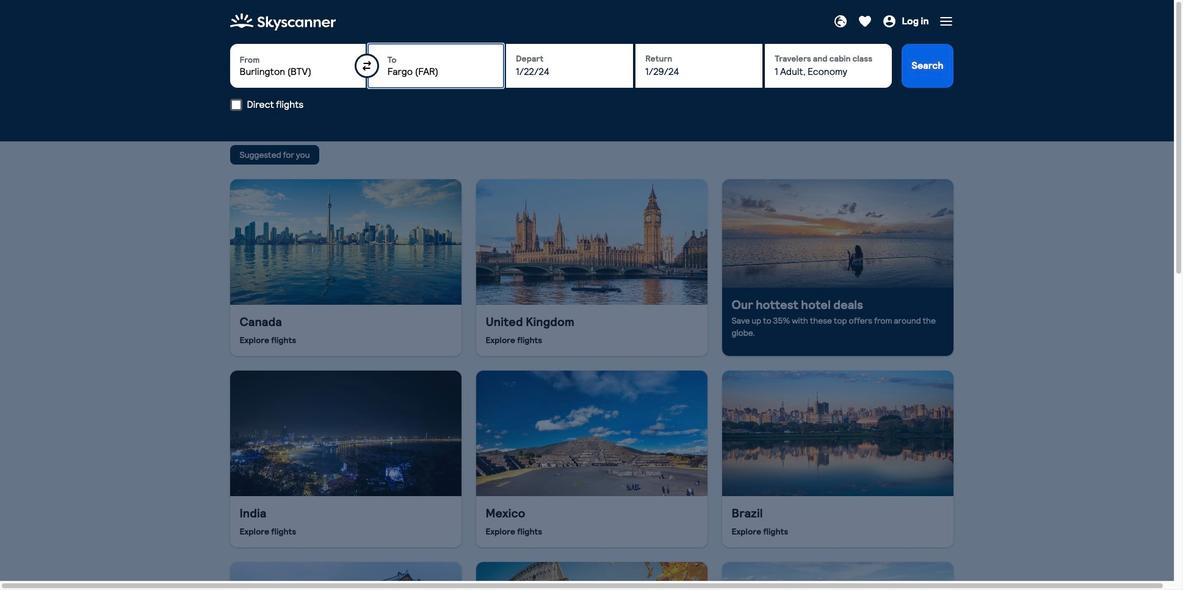 Task type: locate. For each thing, give the bounding box(es) containing it.
Suggested for you button
[[230, 145, 320, 165]]

get prices for flights to mexico, . element
[[476, 497, 707, 548]]

regional settings image
[[834, 14, 848, 29]]

1 horizontal spatial country, city or airport text field
[[388, 66, 494, 78]]

skyscanner home image
[[230, 10, 335, 34]]

0 horizontal spatial country, city or airport text field
[[240, 66, 356, 78]]

get prices for flights to united kingdom, . element
[[476, 305, 707, 356]]

Country, city or airport text field
[[240, 66, 356, 78], [388, 66, 494, 78]]

get prices for flights to canada, . element
[[230, 305, 461, 356]]



Task type: describe. For each thing, give the bounding box(es) containing it.
open menu image
[[939, 14, 953, 29]]

Direct flights checkbox
[[230, 99, 242, 111]]

2 country, city or airport text field from the left
[[388, 66, 494, 78]]

swap origin and destination image
[[362, 61, 372, 71]]

get prices for flights to brazil, . element
[[722, 497, 953, 548]]

saved flights image
[[858, 14, 873, 29]]

1 country, city or airport text field from the left
[[240, 66, 356, 78]]

get prices for flights to india, . element
[[230, 497, 461, 548]]



Task type: vqa. For each thing, say whether or not it's contained in the screenshot.
Get prices for flights to India, . element
yes



